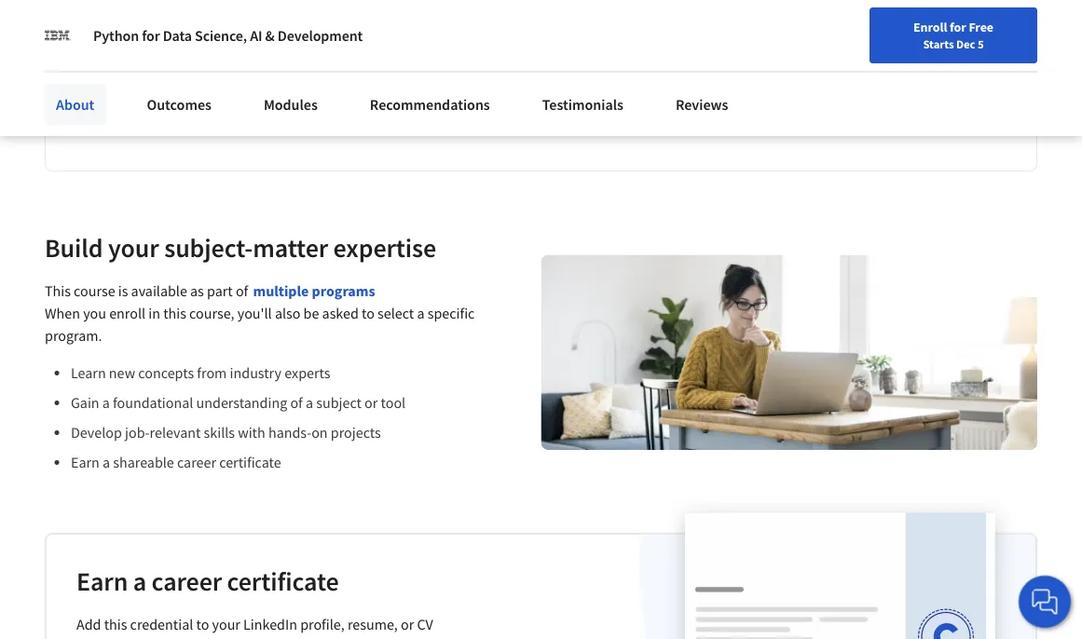 Task type: describe. For each thing, give the bounding box(es) containing it.
profile,
[[300, 616, 345, 634]]

build your subject-matter expertise
[[45, 232, 437, 265]]

subject
[[316, 394, 362, 412]]

more
[[115, 121, 150, 139]]

industry
[[230, 364, 282, 383]]

coursera enterprise logos image
[[697, 53, 1007, 120]]

0 vertical spatial career
[[177, 454, 216, 472]]

also
[[275, 304, 301, 323]]

learn new concepts from industry experts
[[71, 364, 331, 383]]

in-
[[76, 66, 105, 99]]

enroll for free starts dec 5
[[914, 19, 994, 51]]

&
[[265, 26, 275, 45]]

learn more about coursera for business
[[76, 121, 334, 139]]

tool
[[381, 394, 406, 412]]

coursera image
[[9, 15, 128, 45]]

dec
[[957, 36, 976, 51]]

hands-
[[269, 424, 312, 442]]

1 horizontal spatial for
[[255, 121, 274, 139]]

enroll
[[109, 304, 146, 323]]

with
[[238, 424, 266, 442]]

testimonials link
[[531, 84, 635, 125]]

earn a shareable career certificate
[[71, 454, 281, 472]]

you'll
[[238, 304, 272, 323]]

science,
[[195, 26, 247, 45]]

coursera
[[194, 121, 252, 139]]

you
[[83, 304, 106, 323]]

see how employees at top companies are mastering in-demand skills
[[76, 33, 650, 99]]

free
[[969, 19, 994, 35]]

earn a career certificate
[[76, 566, 339, 599]]

add this credential to your linkedin profile, resume, or cv
[[76, 616, 434, 634]]

course
[[74, 282, 115, 301]]

are
[[497, 33, 533, 65]]

coursera career certificate image
[[686, 514, 996, 640]]

gain a foundational understanding of a subject or tool
[[71, 394, 406, 412]]

build
[[45, 232, 103, 265]]

a inside this course is available as part of multiple programs when you enroll in this course, you'll also be asked to select a specific program.
[[417, 304, 425, 323]]

see
[[76, 33, 116, 65]]

subject-
[[164, 232, 253, 265]]

skills inside see how employees at top companies are mastering in-demand skills
[[203, 66, 259, 99]]

1 horizontal spatial or
[[401, 616, 414, 634]]

is
[[118, 282, 128, 301]]

1 vertical spatial skills
[[204, 424, 235, 442]]

shareable
[[113, 454, 174, 472]]

part
[[207, 282, 233, 301]]

0 vertical spatial certificate
[[219, 454, 281, 472]]

learn more about coursera for business link
[[76, 121, 334, 139]]

be
[[304, 304, 319, 323]]

1 vertical spatial of
[[290, 394, 303, 412]]

modules
[[264, 95, 318, 114]]

develop
[[71, 424, 122, 442]]

development
[[278, 26, 363, 45]]

ibm image
[[45, 22, 71, 49]]

data
[[163, 26, 192, 45]]

a for earn a shareable career certificate
[[103, 454, 110, 472]]

python
[[93, 26, 139, 45]]

modules link
[[253, 84, 329, 125]]

develop job-relevant skills with hands-on projects
[[71, 424, 381, 442]]

programs
[[312, 282, 375, 301]]

this inside this course is available as part of multiple programs when you enroll in this course, you'll also be asked to select a specific program.
[[163, 304, 186, 323]]

available
[[131, 282, 187, 301]]

1 vertical spatial career
[[152, 566, 222, 599]]

relevant
[[150, 424, 201, 442]]

0 vertical spatial or
[[365, 394, 378, 412]]

0 horizontal spatial this
[[104, 616, 127, 634]]

as
[[190, 282, 204, 301]]

resume,
[[348, 616, 398, 634]]

a left subject
[[306, 394, 313, 412]]

how
[[121, 33, 169, 65]]

recommendations
[[370, 95, 490, 114]]

multiple
[[253, 282, 309, 301]]

about link
[[45, 84, 106, 125]]

employees
[[174, 33, 295, 65]]

enroll
[[914, 19, 948, 35]]

business
[[277, 121, 334, 139]]

learn for learn more about coursera for business
[[76, 121, 113, 139]]

recommendations link
[[359, 84, 502, 125]]

experts
[[285, 364, 331, 383]]

this
[[45, 282, 71, 301]]



Task type: vqa. For each thing, say whether or not it's contained in the screenshot.
intelligence
no



Task type: locate. For each thing, give the bounding box(es) containing it.
reviews
[[676, 95, 729, 114]]

0 horizontal spatial to
[[196, 616, 209, 634]]

this right add
[[104, 616, 127, 634]]

earn for earn a shareable career certificate
[[71, 454, 100, 472]]

0 vertical spatial of
[[236, 282, 248, 301]]

0 horizontal spatial or
[[365, 394, 378, 412]]

a
[[417, 304, 425, 323], [102, 394, 110, 412], [306, 394, 313, 412], [103, 454, 110, 472], [133, 566, 147, 599]]

reviews link
[[665, 84, 740, 125]]

linkedin
[[244, 616, 298, 634]]

when
[[45, 304, 80, 323]]

foundational
[[113, 394, 193, 412]]

a right 'gain' at bottom
[[102, 394, 110, 412]]

1 vertical spatial this
[[104, 616, 127, 634]]

0 horizontal spatial of
[[236, 282, 248, 301]]

matter
[[253, 232, 328, 265]]

outcomes link
[[136, 84, 223, 125]]

for left data
[[142, 26, 160, 45]]

of up hands-
[[290, 394, 303, 412]]

your left linkedin
[[212, 616, 241, 634]]

0 horizontal spatial your
[[108, 232, 159, 265]]

for down modules
[[255, 121, 274, 139]]

outcomes
[[147, 95, 212, 114]]

0 vertical spatial learn
[[76, 121, 113, 139]]

skills
[[203, 66, 259, 99], [204, 424, 235, 442]]

credential
[[130, 616, 193, 634]]

or left cv
[[401, 616, 414, 634]]

for for enroll
[[950, 19, 967, 35]]

learn up 'gain' at bottom
[[71, 364, 106, 383]]

demand
[[105, 66, 197, 99]]

chat with us image
[[1031, 588, 1061, 617]]

0 vertical spatial skills
[[203, 66, 259, 99]]

learn for learn new concepts from industry experts
[[71, 364, 106, 383]]

0 vertical spatial your
[[108, 232, 159, 265]]

python for data science, ai & development
[[93, 26, 363, 45]]

ai
[[250, 26, 263, 45]]

starts
[[924, 36, 955, 51]]

1 horizontal spatial this
[[163, 304, 186, 323]]

None search field
[[236, 12, 376, 49]]

program.
[[45, 327, 102, 345]]

add
[[76, 616, 101, 634]]

gain
[[71, 394, 99, 412]]

earn
[[71, 454, 100, 472], [76, 566, 128, 599]]

learn down about
[[76, 121, 113, 139]]

your
[[108, 232, 159, 265], [212, 616, 241, 634]]

1 horizontal spatial of
[[290, 394, 303, 412]]

career
[[177, 454, 216, 472], [152, 566, 222, 599]]

1 horizontal spatial your
[[212, 616, 241, 634]]

specific
[[428, 304, 475, 323]]

skills left with
[[204, 424, 235, 442]]

from
[[197, 364, 227, 383]]

a down develop
[[103, 454, 110, 472]]

this right in at left
[[163, 304, 186, 323]]

in
[[149, 304, 160, 323]]

at
[[300, 33, 323, 65]]

understanding
[[196, 394, 287, 412]]

select
[[378, 304, 414, 323]]

job-
[[125, 424, 150, 442]]

of inside this course is available as part of multiple programs when you enroll in this course, you'll also be asked to select a specific program.
[[236, 282, 248, 301]]

for
[[950, 19, 967, 35], [142, 26, 160, 45], [255, 121, 274, 139]]

career down relevant
[[177, 454, 216, 472]]

show notifications image
[[881, 23, 903, 46]]

a up credential
[[133, 566, 147, 599]]

on
[[312, 424, 328, 442]]

menu item
[[741, 19, 861, 79]]

certificate up linkedin
[[227, 566, 339, 599]]

multiple programs button
[[253, 280, 375, 302]]

5
[[978, 36, 985, 51]]

for up dec
[[950, 19, 967, 35]]

earn down develop
[[71, 454, 100, 472]]

projects
[[331, 424, 381, 442]]

1 vertical spatial or
[[401, 616, 414, 634]]

skills down 'employees'
[[203, 66, 259, 99]]

asked
[[322, 304, 359, 323]]

course,
[[189, 304, 235, 323]]

1 vertical spatial learn
[[71, 364, 106, 383]]

mastering
[[538, 33, 650, 65]]

to
[[362, 304, 375, 323], [196, 616, 209, 634]]

for for python
[[142, 26, 160, 45]]

to inside this course is available as part of multiple programs when you enroll in this course, you'll also be asked to select a specific program.
[[362, 304, 375, 323]]

1 vertical spatial to
[[196, 616, 209, 634]]

concepts
[[138, 364, 194, 383]]

new
[[109, 364, 135, 383]]

certificate
[[219, 454, 281, 472], [227, 566, 339, 599]]

your up is
[[108, 232, 159, 265]]

certificate down with
[[219, 454, 281, 472]]

1 vertical spatial your
[[212, 616, 241, 634]]

for inside enroll for free starts dec 5
[[950, 19, 967, 35]]

about
[[56, 95, 95, 114]]

of
[[236, 282, 248, 301], [290, 394, 303, 412]]

earn up add
[[76, 566, 128, 599]]

0 horizontal spatial for
[[142, 26, 160, 45]]

earn for earn a career certificate
[[76, 566, 128, 599]]

2 horizontal spatial for
[[950, 19, 967, 35]]

of right part
[[236, 282, 248, 301]]

0 vertical spatial earn
[[71, 454, 100, 472]]

a for earn a career certificate
[[133, 566, 147, 599]]

0 vertical spatial this
[[163, 304, 186, 323]]

or left tool
[[365, 394, 378, 412]]

a right the select
[[417, 304, 425, 323]]

to right credential
[[196, 616, 209, 634]]

1 vertical spatial certificate
[[227, 566, 339, 599]]

top
[[328, 33, 366, 65]]

this course is available as part of multiple programs when you enroll in this course, you'll also be asked to select a specific program.
[[45, 282, 475, 345]]

companies
[[371, 33, 491, 65]]

1 horizontal spatial to
[[362, 304, 375, 323]]

a for gain a foundational understanding of a subject or tool
[[102, 394, 110, 412]]

1 vertical spatial earn
[[76, 566, 128, 599]]

to left the select
[[362, 304, 375, 323]]

0 vertical spatial to
[[362, 304, 375, 323]]

cv
[[417, 616, 434, 634]]

expertise
[[334, 232, 437, 265]]

career up credential
[[152, 566, 222, 599]]

about
[[153, 121, 191, 139]]

testimonials
[[543, 95, 624, 114]]



